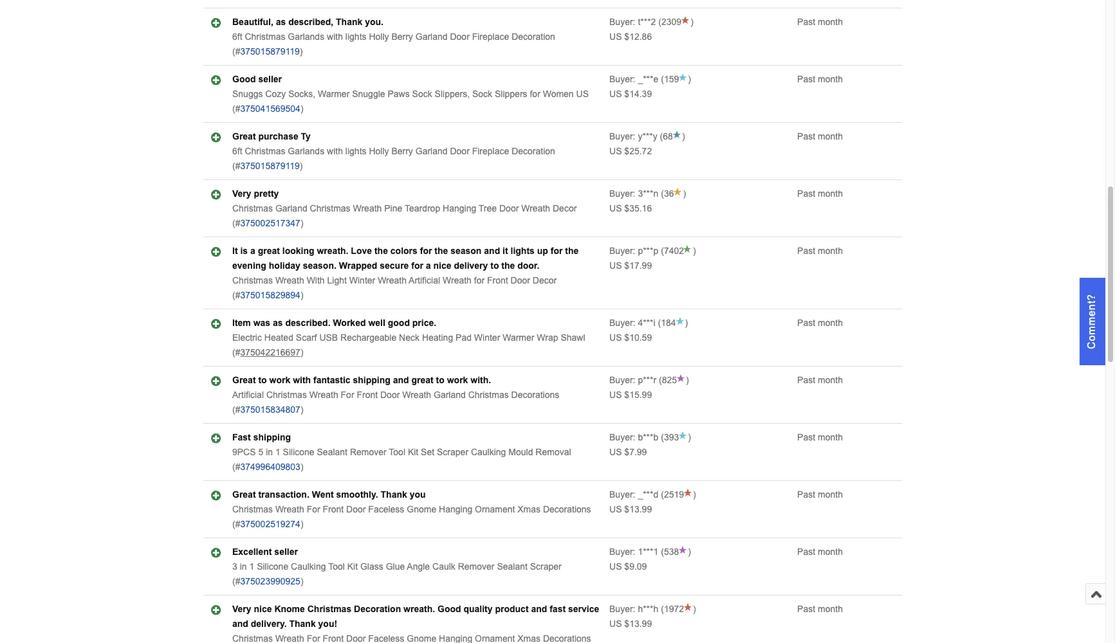 Task type: describe. For each thing, give the bounding box(es) containing it.
decoration for us $12.86
[[512, 32, 555, 42]]

holly for beautiful, as described, thank you.
[[369, 32, 389, 42]]

feedback left by buyer. element for ( 538
[[610, 547, 659, 557]]

past for ( 36
[[797, 189, 816, 199]]

garlands for ty
[[288, 146, 324, 157]]

very pretty
[[232, 189, 279, 199]]

described.
[[285, 318, 331, 328]]

( for 36
[[661, 189, 664, 199]]

with
[[307, 276, 325, 286]]

it is a great looking wreath.  love the colors for the season and it lights up for the evening holiday season.  wrapped secure for a nice delivery to the door. element
[[232, 246, 579, 271]]

374996409803 )
[[240, 462, 303, 473]]

wreath down 'delivery'
[[443, 276, 472, 286]]

month for ( 36
[[818, 189, 843, 199]]

the right love
[[375, 246, 388, 256]]

for right colors
[[420, 246, 432, 256]]

nice inside very nice knome christmas decoration wreath. good quality product and fast service and delivery. thank you!
[[254, 604, 272, 615]]

great purchase 
ty element
[[232, 131, 311, 142]]

375002517347
[[240, 218, 300, 229]]

month for ( 7402
[[818, 246, 843, 256]]

past month for 2309
[[797, 17, 843, 27]]

fast
[[550, 604, 566, 615]]

great to work with fantastic shipping and great to work with.
[[232, 375, 491, 386]]

$35.16
[[625, 203, 652, 214]]

for inside 'snuggs cozy socks, warmer snuggle paws sock slippers, sock slippers for women us (#'
[[530, 89, 540, 99]]

buyer: 3***n
[[610, 189, 659, 199]]

silicone inside 9pcs 5 in 1 silicone sealant remover tool kit set scraper caulking mould removal (#
[[283, 447, 314, 458]]

t***2
[[638, 17, 656, 27]]

rechargeable
[[340, 333, 397, 343]]

( 7402
[[659, 246, 684, 256]]

(# inside christmas wreath with light winter wreath artificial wreath for front door decor (#
[[232, 290, 240, 301]]

light
[[327, 276, 347, 286]]

us for buyer: 3***n
[[610, 203, 622, 214]]

fast shipping
[[232, 433, 291, 443]]

1 vertical spatial shipping
[[253, 433, 291, 443]]

1 horizontal spatial to
[[436, 375, 445, 386]]

excellent
[[232, 547, 272, 557]]

garland inside christmas garland christmas wreath pine teardrop hanging tree door wreath decor (#
[[275, 203, 307, 214]]

with for described,
[[327, 32, 343, 42]]

buyer: for buyer: _***e
[[610, 74, 636, 84]]

1 inside 9pcs 5 in 1 silicone sealant remover tool kit set scraper caulking mould removal (#
[[275, 447, 280, 458]]

for right the up
[[551, 246, 563, 256]]

snuggs
[[232, 89, 263, 99]]

375023990925 )
[[240, 577, 303, 587]]

buyer: _***e
[[610, 74, 659, 84]]

( 393
[[659, 433, 679, 443]]

buyer: _***d
[[610, 490, 659, 500]]

past month for 36
[[797, 189, 843, 199]]

_***e
[[638, 74, 659, 84]]

in inside 9pcs 5 in 1 silicone sealant remover tool kit set scraper caulking mould removal (#
[[266, 447, 273, 458]]

feedback left by buyer. element for ( 184
[[610, 318, 656, 328]]

buyer: 1***1
[[610, 547, 659, 557]]

375042216697 )
[[240, 348, 303, 358]]

front inside artificial christmas wreath for front door wreath garland christmas decorations (#
[[357, 390, 378, 400]]

$9.09
[[625, 562, 647, 572]]

item
[[232, 318, 251, 328]]

very for very pretty
[[232, 189, 251, 199]]

$7.99
[[625, 447, 647, 458]]

wreath down electric heated scarf usb rechargeable neck heating pad winter warmer wrap shawl (#
[[402, 390, 431, 400]]

socks,
[[288, 89, 315, 99]]

0 horizontal spatial to
[[258, 375, 267, 386]]

( for 825
[[659, 375, 662, 386]]

good
[[388, 318, 410, 328]]

1 horizontal spatial thank
[[336, 17, 363, 27]]

1 (# from the top
[[232, 46, 240, 57]]

ty
[[301, 131, 311, 142]]

garland for beautiful, as described, thank you.
[[416, 32, 448, 42]]

us $13.99 for _***d
[[610, 505, 652, 515]]

fireplace for us $25.72
[[472, 146, 509, 157]]

slippers,
[[435, 89, 470, 99]]

feedback left by buyer. element for ( 2519
[[610, 490, 659, 500]]

1 vertical spatial great
[[412, 375, 434, 386]]

past month for 825
[[797, 375, 843, 386]]

past month for 1972
[[797, 604, 843, 615]]

holiday
[[269, 261, 300, 271]]

great for great purchase  ty
[[232, 131, 256, 142]]

buyer: for buyer: p***p
[[610, 246, 636, 256]]

colors
[[391, 246, 418, 256]]

good seller
[[232, 74, 282, 84]]

good seller element
[[232, 74, 282, 84]]

2 horizontal spatial thank
[[381, 490, 407, 500]]

us for buyer: t***2
[[610, 32, 622, 42]]

(# inside christmas garland christmas wreath pine teardrop hanging tree door wreath decor (#
[[232, 218, 240, 229]]

item was as described. worked well good price.
[[232, 318, 436, 328]]

1 sock from the left
[[412, 89, 432, 99]]

375015829894
[[240, 290, 300, 301]]

us $12.86
[[610, 32, 652, 42]]

berry for beautiful, as described, thank you.
[[392, 32, 413, 42]]

buyer: y***y
[[610, 131, 658, 142]]

825
[[662, 375, 677, 386]]

buyer: for buyer: _***d
[[610, 490, 636, 500]]

( for 159
[[661, 74, 664, 84]]

door.
[[518, 261, 540, 271]]

375015879119 ) for as
[[240, 46, 303, 57]]

tool inside 3 in 1 silicone caulking tool kit glass glue angle caulk remover sealant scraper (#
[[328, 562, 345, 572]]

past month element for 538
[[797, 547, 843, 557]]

past for ( 825
[[797, 375, 816, 386]]

to inside it is a great looking wreath.  love the colors for the season and it lights up for the evening holiday season.  wrapped secure for a nice delivery to the door.
[[491, 261, 499, 271]]

buyer: for buyer: 3***n
[[610, 189, 636, 199]]

past month for 393
[[797, 433, 843, 443]]

faceless
[[368, 505, 404, 515]]

looking
[[282, 246, 314, 256]]

us $14.39
[[610, 89, 652, 99]]

( 159
[[659, 74, 679, 84]]

0 vertical spatial good
[[232, 74, 256, 84]]

artificial inside christmas wreath with light winter wreath artificial wreath for front door decor (#
[[409, 276, 440, 286]]

christmas wreath for front door faceless gnome hanging ornament xmas decorations (#
[[232, 505, 591, 530]]

removal
[[536, 447, 571, 458]]

heated
[[264, 333, 293, 343]]

68
[[663, 131, 673, 142]]

for inside christmas wreath with light winter wreath artificial wreath for front door decor (#
[[474, 276, 485, 286]]

warmer inside electric heated scarf usb rechargeable neck heating pad winter warmer wrap shawl (#
[[503, 333, 534, 343]]

month for ( 159
[[818, 74, 843, 84]]

2 vertical spatial with
[[293, 375, 311, 386]]

remover inside 3 in 1 silicone caulking tool kit glass glue angle caulk remover sealant scraper (#
[[458, 562, 495, 572]]

month for ( 2309
[[818, 17, 843, 27]]

christmas up looking
[[310, 203, 351, 214]]

(# inside 'snuggs cozy socks, warmer snuggle paws sock slippers, sock slippers for women us (#'
[[232, 104, 240, 114]]

past month element for 825
[[797, 375, 843, 386]]

375015829894 link
[[240, 290, 300, 301]]

beautiful, as described, thank you. element
[[232, 17, 384, 27]]

caulk
[[433, 562, 456, 572]]

sealant inside 3 in 1 silicone caulking tool kit glass glue angle caulk remover sealant scraper (#
[[497, 562, 528, 572]]

it
[[503, 246, 508, 256]]

past for ( 184
[[797, 318, 816, 328]]

teardrop
[[405, 203, 440, 214]]

christmas inside christmas wreath with light winter wreath artificial wreath for front door decor (#
[[232, 276, 273, 286]]

past month element for 1972
[[797, 604, 843, 615]]

4***i
[[638, 318, 656, 328]]

us $25.72
[[610, 146, 652, 157]]

and left fast
[[531, 604, 547, 615]]

375015834807 )
[[240, 405, 303, 415]]

(# inside 9pcs 5 in 1 silicone sealant remover tool kit set scraper caulking mould removal (#
[[232, 462, 240, 473]]

past for ( 7402
[[797, 246, 816, 256]]

knome
[[274, 604, 305, 615]]

feedback left by buyer. element for ( 7402
[[610, 246, 659, 256]]

silicone inside 3 in 1 silicone caulking tool kit glass glue angle caulk remover sealant scraper (#
[[257, 562, 288, 572]]

christmas down with.
[[468, 390, 509, 400]]

angle
[[407, 562, 430, 572]]

1 work from the left
[[269, 375, 290, 386]]

buyer: for buyer: h***h
[[610, 604, 636, 615]]

buyer: for buyer: 4***i
[[610, 318, 636, 328]]

the right the up
[[565, 246, 579, 256]]

0 horizontal spatial a
[[250, 246, 255, 256]]

0 vertical spatial shipping
[[353, 375, 391, 386]]

fireplace for us $12.86
[[472, 32, 509, 42]]

season.
[[303, 261, 336, 271]]

well
[[368, 318, 385, 328]]

decoration inside very nice knome christmas decoration wreath. good quality product and fast service and delivery. thank you!
[[354, 604, 401, 615]]

christmas up 375015834807 )
[[266, 390, 307, 400]]

us $35.16
[[610, 203, 652, 214]]

christmas inside christmas wreath for front door faceless gnome hanging ornament xmas decorations (#
[[232, 505, 273, 515]]

garland for great to work with fantastic shipping and great to work with.
[[434, 390, 466, 400]]

remover inside 9pcs 5 in 1 silicone sealant remover tool kit set scraper caulking mould removal (#
[[350, 447, 387, 458]]

ornament
[[475, 505, 515, 515]]

36
[[664, 189, 674, 199]]

the down it
[[502, 261, 515, 271]]

wrapped
[[339, 261, 377, 271]]

and left "delivery."
[[232, 619, 248, 630]]

( for 393
[[661, 433, 664, 443]]

us for buyer: _***d
[[610, 505, 622, 515]]

great inside it is a great looking wreath.  love the colors for the season and it lights up for the evening holiday season.  wrapped secure for a nice delivery to the door.
[[258, 246, 280, 256]]

great transaction. went smoothly. thank you
[[232, 490, 426, 500]]

very pretty element
[[232, 189, 279, 199]]

christmas down the very pretty
[[232, 203, 273, 214]]

item was as described. worked well good price. element
[[232, 318, 436, 328]]

caulking inside 3 in 1 silicone caulking tool kit glass glue angle caulk remover sealant scraper (#
[[291, 562, 326, 572]]

past for ( 159
[[797, 74, 816, 84]]

decorations inside artificial christmas wreath for front door wreath garland christmas decorations (#
[[511, 390, 559, 400]]

( 538
[[659, 547, 679, 557]]

decoration for us $25.72
[[512, 146, 555, 157]]

( for 2519
[[661, 490, 664, 500]]

past month for 159
[[797, 74, 843, 84]]

wreath up the up
[[521, 203, 550, 214]]

us inside 'snuggs cozy socks, warmer snuggle paws sock slippers, sock slippers for women us (#'
[[576, 89, 589, 99]]

garland for great purchase  ty
[[416, 146, 448, 157]]

393
[[664, 433, 679, 443]]

375042216697
[[240, 348, 300, 358]]

374996409803 link
[[240, 462, 300, 473]]

scarf
[[296, 333, 317, 343]]

and up artificial christmas wreath for front door wreath garland christmas decorations (#
[[393, 375, 409, 386]]

door inside christmas wreath with light winter wreath artificial wreath for front door decor (#
[[511, 276, 530, 286]]

door up 'slippers,'
[[450, 32, 470, 42]]

paws
[[388, 89, 410, 99]]

christmas down great purchase 
ty element
[[245, 146, 285, 157]]

great for great to work with fantastic shipping and great to work with.
[[232, 375, 256, 386]]

door down 'slippers,'
[[450, 146, 470, 157]]

very for very nice knome christmas decoration wreath. good quality product and fast service and delivery. thank you!
[[232, 604, 251, 615]]

comment? link
[[1080, 278, 1106, 366]]

cozy
[[265, 89, 286, 99]]

( 36
[[659, 189, 674, 199]]

christmas inside very nice knome christmas decoration wreath. good quality product and fast service and delivery. thank you!
[[307, 604, 352, 615]]

past for ( 2309
[[797, 17, 816, 27]]

( 2519
[[659, 490, 684, 500]]

375002517347 link
[[240, 218, 300, 229]]

feedback left by buyer. element for ( 36
[[610, 189, 659, 199]]

neck
[[399, 333, 420, 343]]

scraper inside 3 in 1 silicone caulking tool kit glass glue angle caulk remover sealant scraper (#
[[530, 562, 562, 572]]

decor inside christmas garland christmas wreath pine teardrop hanging tree door wreath decor (#
[[553, 203, 577, 214]]

feedback left by buyer. element for ( 1972
[[610, 604, 659, 615]]

3 (# from the top
[[232, 161, 240, 171]]

seller for excellent seller
[[274, 547, 298, 557]]

usb
[[319, 333, 338, 343]]

berry for great purchase  ty
[[392, 146, 413, 157]]

door inside artificial christmas wreath for front door wreath garland christmas decorations (#
[[380, 390, 400, 400]]

$14.39
[[625, 89, 652, 99]]

3***n
[[638, 189, 659, 199]]

375041569504 link
[[240, 104, 300, 114]]

wreath inside christmas wreath for front door faceless gnome hanging ornament xmas decorations (#
[[275, 505, 304, 515]]

delivery.
[[251, 619, 287, 630]]

wreath down fantastic
[[309, 390, 338, 400]]

( for 1972
[[661, 604, 664, 615]]



Task type: vqa. For each thing, say whether or not it's contained in the screenshot.
the feedback
no



Task type: locate. For each thing, give the bounding box(es) containing it.
1 vertical spatial garlands
[[288, 146, 324, 157]]

us for buyer: 1***1
[[610, 562, 622, 572]]

the left season
[[435, 246, 448, 256]]

scraper up fast
[[530, 562, 562, 572]]

0 vertical spatial as
[[276, 17, 286, 27]]

lights inside it is a great looking wreath.  love the colors for the season and it lights up for the evening holiday season.  wrapped secure for a nice delivery to the door.
[[511, 246, 535, 256]]

fireplace up slippers
[[472, 32, 509, 42]]

past month element for 393
[[797, 433, 843, 443]]

for down great to work with fantastic shipping and great to work with. element
[[341, 390, 354, 400]]

front inside christmas wreath for front door faceless gnome hanging ornament xmas decorations (#
[[323, 505, 344, 515]]

1 feedback left by buyer. element from the top
[[610, 17, 656, 27]]

us for buyer: h***h
[[610, 619, 622, 630]]

decorations inside christmas wreath for front door faceless gnome hanging ornament xmas decorations (#
[[543, 505, 591, 515]]

2 vertical spatial thank
[[289, 619, 316, 630]]

seller
[[258, 74, 282, 84], [274, 547, 298, 557]]

for inside christmas wreath for front door faceless gnome hanging ornament xmas decorations (#
[[307, 505, 320, 515]]

seller for good seller
[[258, 74, 282, 84]]

$12.86
[[625, 32, 652, 42]]

0 vertical spatial tool
[[389, 447, 405, 458]]

0 vertical spatial great
[[258, 246, 280, 256]]

2 very from the top
[[232, 604, 251, 615]]

1 vertical spatial decoration
[[512, 146, 555, 157]]

6ft down beautiful,
[[232, 32, 242, 42]]

4 past month from the top
[[797, 189, 843, 199]]

0 vertical spatial wreath.
[[317, 246, 348, 256]]

2309
[[662, 17, 682, 27]]

thank up faceless
[[381, 490, 407, 500]]

good up snuggs
[[232, 74, 256, 84]]

shipping
[[353, 375, 391, 386], [253, 433, 291, 443]]

buyer: up us $7.99
[[610, 433, 636, 443]]

( for 184
[[658, 318, 661, 328]]

0 horizontal spatial good
[[232, 74, 256, 84]]

2 great from the top
[[232, 375, 256, 386]]

( for 538
[[661, 547, 664, 557]]

(# down snuggs
[[232, 104, 240, 114]]

6ft christmas garlands with lights holly berry garland door fireplace decoration (# down you.
[[232, 32, 555, 57]]

1 vertical spatial remover
[[458, 562, 495, 572]]

caulking up 375023990925 )
[[291, 562, 326, 572]]

375015879119 link for purchase
[[240, 161, 300, 171]]

6ft down great purchase 
ty element
[[232, 146, 242, 157]]

1 down excellent
[[249, 562, 254, 572]]

buyer: for buyer: p***r
[[610, 375, 636, 386]]

wreath down holiday
[[275, 276, 304, 286]]

6ft
[[232, 32, 242, 42], [232, 146, 242, 157]]

1 375015879119 from the top
[[240, 46, 300, 57]]

kit left glass
[[347, 562, 358, 572]]

kit inside 9pcs 5 in 1 silicone sealant remover tool kit set scraper caulking mould removal (#
[[408, 447, 418, 458]]

1 vertical spatial seller
[[274, 547, 298, 557]]

great for great transaction. went smoothly. thank you
[[232, 490, 256, 500]]

christmas up 375002519274 link
[[232, 505, 273, 515]]

decoration
[[512, 32, 555, 42], [512, 146, 555, 157], [354, 604, 401, 615]]

375015879119 ) up good seller
[[240, 46, 303, 57]]

0 vertical spatial 6ft
[[232, 32, 242, 42]]

feedback left by buyer. element containing buyer: h***h
[[610, 604, 659, 615]]

6 past month element from the top
[[797, 318, 843, 328]]

4 past from the top
[[797, 189, 816, 199]]

1 great from the top
[[232, 131, 256, 142]]

door right the tree
[[499, 203, 519, 214]]

purchase
[[258, 131, 298, 142]]

excellent seller element
[[232, 547, 298, 557]]

1 vertical spatial very
[[232, 604, 251, 615]]

2 375015879119 link from the top
[[240, 161, 300, 171]]

2519
[[664, 490, 684, 500]]

375015834807
[[240, 405, 300, 415]]

2 (# from the top
[[232, 104, 240, 114]]

1 buyer: from the top
[[610, 17, 636, 27]]

y***y
[[638, 131, 658, 142]]

decor inside christmas wreath with light winter wreath artificial wreath for front door decor (#
[[533, 276, 557, 286]]

1 vertical spatial nice
[[254, 604, 272, 615]]

buyer: h***h
[[610, 604, 659, 615]]

winter
[[349, 276, 375, 286], [474, 333, 500, 343]]

garland
[[416, 32, 448, 42], [416, 146, 448, 157], [275, 203, 307, 214], [434, 390, 466, 400]]

11 past from the top
[[797, 604, 816, 615]]

4 (# from the top
[[232, 218, 240, 229]]

6 past month from the top
[[797, 318, 843, 328]]

went
[[312, 490, 334, 500]]

artificial up 375015834807 link
[[232, 390, 264, 400]]

and left it
[[484, 246, 500, 256]]

0 vertical spatial sealant
[[317, 447, 348, 458]]

2 vertical spatial decoration
[[354, 604, 401, 615]]

0 horizontal spatial caulking
[[291, 562, 326, 572]]

very nice knome christmas decoration wreath. good quality product and fast service and delivery. thank you!
[[232, 604, 599, 630]]

buyer: t***2
[[610, 17, 656, 27]]

11 month from the top
[[818, 604, 843, 615]]

1***1
[[638, 547, 659, 557]]

past for ( 68
[[797, 131, 816, 142]]

0 vertical spatial us $13.99
[[610, 505, 652, 515]]

us left the $35.16
[[610, 203, 622, 214]]

wreath. down 3 in 1 silicone caulking tool kit glass glue angle caulk remover sealant scraper (#
[[404, 604, 435, 615]]

0 vertical spatial caulking
[[471, 447, 506, 458]]

4 feedback left by buyer. element from the top
[[610, 189, 659, 199]]

0 vertical spatial silicone
[[283, 447, 314, 458]]

1 vertical spatial lights
[[346, 146, 367, 157]]

0 vertical spatial warmer
[[318, 89, 350, 99]]

1 horizontal spatial good
[[438, 604, 461, 615]]

feedback left by buyer. element containing buyer: 3***n
[[610, 189, 659, 199]]

lights up door.
[[511, 246, 535, 256]]

1 vertical spatial thank
[[381, 490, 407, 500]]

snuggs cozy socks, warmer snuggle paws sock slippers, sock slippers for women us (#
[[232, 89, 589, 114]]

10 past month from the top
[[797, 547, 843, 557]]

7402
[[664, 246, 684, 256]]

(# inside electric heated scarf usb rechargeable neck heating pad winter warmer wrap shawl (#
[[232, 348, 240, 358]]

fast
[[232, 433, 251, 443]]

( 1972
[[659, 604, 684, 615]]

buyer: for buyer: t***2
[[610, 17, 636, 27]]

feedback left by buyer. element containing buyer: b***b
[[610, 433, 659, 443]]

month for ( 1972
[[818, 604, 843, 615]]

1 $13.99 from the top
[[625, 505, 652, 515]]

375023990925 link
[[240, 577, 300, 587]]

10 feedback left by buyer. element from the top
[[610, 547, 659, 557]]

1 vertical spatial as
[[273, 318, 283, 328]]

9 past from the top
[[797, 490, 816, 500]]

feedback left by buyer. element
[[610, 17, 656, 27], [610, 74, 659, 84], [610, 131, 658, 142], [610, 189, 659, 199], [610, 246, 659, 256], [610, 318, 656, 328], [610, 375, 657, 386], [610, 433, 659, 443], [610, 490, 659, 500], [610, 547, 659, 557], [610, 604, 659, 615]]

thank
[[336, 17, 363, 27], [381, 490, 407, 500], [289, 619, 316, 630]]

wreath. inside it is a great looking wreath.  love the colors for the season and it lights up for the evening holiday season.  wrapped secure for a nice delivery to the door.
[[317, 246, 348, 256]]

for down colors
[[411, 261, 423, 271]]

feedback left by buyer. element up us $15.99
[[610, 375, 657, 386]]

garland inside artificial christmas wreath for front door wreath garland christmas decorations (#
[[434, 390, 466, 400]]

christmas up the you!
[[307, 604, 352, 615]]

lights for described,
[[346, 32, 367, 42]]

us
[[610, 32, 622, 42], [576, 89, 589, 99], [610, 89, 622, 99], [610, 146, 622, 157], [610, 203, 622, 214], [610, 261, 622, 271], [610, 333, 622, 343], [610, 390, 622, 400], [610, 447, 622, 458], [610, 505, 622, 515], [610, 562, 622, 572], [610, 619, 622, 630]]

1 vertical spatial for
[[307, 505, 320, 515]]

0 horizontal spatial remover
[[350, 447, 387, 458]]

1 vertical spatial with
[[327, 146, 343, 157]]

1 6ft christmas garlands with lights holly berry garland door fireplace decoration (# from the top
[[232, 32, 555, 57]]

9 feedback left by buyer. element from the top
[[610, 490, 659, 500]]

buyer: up us $35.16
[[610, 189, 636, 199]]

( right 1***1
[[661, 547, 664, 557]]

375015879119 ) for purchase
[[240, 161, 303, 171]]

for inside artificial christmas wreath for front door wreath garland christmas decorations (#
[[341, 390, 354, 400]]

6ft christmas garlands with lights holly berry garland door fireplace decoration (# for beautiful, as described, thank you.
[[232, 32, 555, 57]]

1 375015879119 link from the top
[[240, 46, 300, 57]]

feedback left by buyer. element for ( 393
[[610, 433, 659, 443]]

comment?
[[1086, 294, 1097, 349]]

wreath down transaction.
[[275, 505, 304, 515]]

1972
[[664, 604, 684, 615]]

1 vertical spatial us $13.99
[[610, 619, 652, 630]]

evening
[[232, 261, 266, 271]]

front down great transaction. went smoothly. thank you at the bottom of the page
[[323, 505, 344, 515]]

buyer: left _***d
[[610, 490, 636, 500]]

buyer: up us $17.99
[[610, 246, 636, 256]]

door inside christmas wreath for front door faceless gnome hanging ornament xmas decorations (#
[[346, 505, 366, 515]]

good inside very nice knome christmas decoration wreath. good quality product and fast service and delivery. thank you!
[[438, 604, 461, 615]]

1 vertical spatial silicone
[[257, 562, 288, 572]]

$13.99 for h***h
[[625, 619, 652, 630]]

2 past month from the top
[[797, 74, 843, 84]]

buyer: p***r
[[610, 375, 657, 386]]

past month element for 68
[[797, 131, 843, 142]]

0 horizontal spatial work
[[269, 375, 290, 386]]

2 sock from the left
[[472, 89, 492, 99]]

decoration down 3 in 1 silicone caulking tool kit glass glue angle caulk remover sealant scraper (#
[[354, 604, 401, 615]]

3 buyer: from the top
[[610, 131, 636, 142]]

(# down 3
[[232, 577, 240, 587]]

( for 7402
[[661, 246, 664, 256]]

8 month from the top
[[818, 433, 843, 443]]

375015879119 for as
[[240, 46, 300, 57]]

1 horizontal spatial a
[[426, 261, 431, 271]]

decoration down slippers
[[512, 146, 555, 157]]

0 horizontal spatial great
[[258, 246, 280, 256]]

0 horizontal spatial wreath.
[[317, 246, 348, 256]]

2 past month element from the top
[[797, 74, 843, 84]]

feedback left by buyer. element containing buyer: 1***1
[[610, 547, 659, 557]]

375041569504
[[240, 104, 300, 114]]

6ft for great purchase  ty
[[232, 146, 242, 157]]

feedback left by buyer. element containing buyer: t***2
[[610, 17, 656, 27]]

it
[[232, 246, 238, 256]]

0 horizontal spatial winter
[[349, 276, 375, 286]]

4 month from the top
[[818, 189, 843, 199]]

front inside christmas wreath with light winter wreath artificial wreath for front door decor (#
[[487, 276, 508, 286]]

3 great from the top
[[232, 490, 256, 500]]

3 past from the top
[[797, 131, 816, 142]]

11 feedback left by buyer. element from the top
[[610, 604, 659, 615]]

1 horizontal spatial artificial
[[409, 276, 440, 286]]

0 vertical spatial for
[[341, 390, 354, 400]]

wreath left "pine"
[[353, 203, 382, 214]]

5
[[258, 447, 263, 458]]

buyer: for buyer: y***y
[[610, 131, 636, 142]]

past month for 2519
[[797, 490, 843, 500]]

wreath. inside very nice knome christmas decoration wreath. good quality product and fast service and delivery. thank you!
[[404, 604, 435, 615]]

buyer: for buyer: b***b
[[610, 433, 636, 443]]

us $13.99 down buyer: _***d
[[610, 505, 652, 515]]

month for ( 538
[[818, 547, 843, 557]]

scraper right set
[[437, 447, 469, 458]]

0 horizontal spatial 1
[[249, 562, 254, 572]]

1 vertical spatial 375015879119
[[240, 161, 300, 171]]

2 375015879119 from the top
[[240, 161, 300, 171]]

7 past from the top
[[797, 375, 816, 386]]

us left $14.39
[[610, 89, 622, 99]]

nice inside it is a great looking wreath.  love the colors for the season and it lights up for the evening holiday season.  wrapped secure for a nice delivery to the door.
[[433, 261, 452, 271]]

1 horizontal spatial scraper
[[530, 562, 562, 572]]

6ft for beautiful, as described, thank you.
[[232, 32, 242, 42]]

6 past from the top
[[797, 318, 816, 328]]

mould
[[509, 447, 533, 458]]

)
[[691, 17, 694, 27], [300, 46, 303, 57], [688, 74, 691, 84], [300, 104, 303, 114], [682, 131, 685, 142], [300, 161, 303, 171], [683, 189, 686, 199], [300, 218, 303, 229], [693, 246, 696, 256], [300, 290, 303, 301], [685, 318, 688, 328], [300, 348, 303, 358], [686, 375, 689, 386], [300, 405, 303, 415], [688, 433, 691, 443], [300, 462, 303, 473], [693, 490, 696, 500], [300, 519, 303, 530], [688, 547, 691, 557], [300, 577, 303, 587], [693, 604, 696, 615]]

past for ( 393
[[797, 433, 816, 443]]

1 horizontal spatial remover
[[458, 562, 495, 572]]

thank down knome
[[289, 619, 316, 630]]

(# up excellent
[[232, 519, 240, 530]]

( right the 3***n
[[661, 189, 664, 199]]

sealant up the "product"
[[497, 562, 528, 572]]

buyer: up us $25.72
[[610, 131, 636, 142]]

1 vertical spatial 6ft
[[232, 146, 242, 157]]

( right p***r
[[659, 375, 662, 386]]

7 past month from the top
[[797, 375, 843, 386]]

1 vertical spatial $13.99
[[625, 619, 652, 630]]

1 past from the top
[[797, 17, 816, 27]]

5 past month from the top
[[797, 246, 843, 256]]

silicone
[[283, 447, 314, 458], [257, 562, 288, 572]]

0 vertical spatial 375015879119 )
[[240, 46, 303, 57]]

( right _***e at right top
[[661, 74, 664, 84]]

past for ( 1972
[[797, 604, 816, 615]]

375015879119
[[240, 46, 300, 57], [240, 161, 300, 171]]

0 horizontal spatial sealant
[[317, 447, 348, 458]]

buyer: up the us $10.59
[[610, 318, 636, 328]]

wreath. for looking
[[317, 246, 348, 256]]

feedback left by buyer. element containing buyer: y***y
[[610, 131, 658, 142]]

set
[[421, 447, 435, 458]]

3 month from the top
[[818, 131, 843, 142]]

3 feedback left by buyer. element from the top
[[610, 131, 658, 142]]

decoration up slippers
[[512, 32, 555, 42]]

past month element for 7402
[[797, 246, 843, 256]]

winter inside electric heated scarf usb rechargeable neck heating pad winter warmer wrap shawl (#
[[474, 333, 500, 343]]

1 vertical spatial caulking
[[291, 562, 326, 572]]

0 horizontal spatial nice
[[254, 604, 272, 615]]

7 (# from the top
[[232, 405, 240, 415]]

1 horizontal spatial front
[[357, 390, 378, 400]]

xmas
[[518, 505, 541, 515]]

1 holly from the top
[[369, 32, 389, 42]]

wreath.
[[317, 246, 348, 256], [404, 604, 435, 615]]

winter inside christmas wreath with light winter wreath artificial wreath for front door decor (#
[[349, 276, 375, 286]]

0 horizontal spatial for
[[307, 505, 320, 515]]

electric
[[232, 333, 262, 343]]

2 6ft from the top
[[232, 146, 242, 157]]

us for buyer: y***y
[[610, 146, 622, 157]]

lights for ty
[[346, 146, 367, 157]]

christmas down beautiful,
[[245, 32, 285, 42]]

work left with.
[[447, 375, 468, 386]]

snuggle
[[352, 89, 385, 99]]

( for 2309
[[659, 17, 662, 27]]

sock right paws
[[412, 89, 432, 99]]

1 horizontal spatial winter
[[474, 333, 500, 343]]

feedback left by buyer. element up us $14.39
[[610, 74, 659, 84]]

very inside very nice knome christmas decoration wreath. good quality product and fast service and delivery. thank you!
[[232, 604, 251, 615]]

0 vertical spatial 1
[[275, 447, 280, 458]]

1 very from the top
[[232, 189, 251, 199]]

(# up it
[[232, 218, 240, 229]]

2 berry from the top
[[392, 146, 413, 157]]

1 up 374996409803 )
[[275, 447, 280, 458]]

0 vertical spatial kit
[[408, 447, 418, 458]]

us $10.59
[[610, 333, 652, 343]]

0 vertical spatial holly
[[369, 32, 389, 42]]

2 garlands from the top
[[288, 146, 324, 157]]

10 buyer: from the top
[[610, 547, 636, 557]]

nice down season
[[433, 261, 452, 271]]

past month element for 159
[[797, 74, 843, 84]]

1 vertical spatial scraper
[[530, 562, 562, 572]]

hanging inside christmas garland christmas wreath pine teardrop hanging tree door wreath decor (#
[[443, 203, 476, 214]]

1 vertical spatial sealant
[[497, 562, 528, 572]]

1 month from the top
[[818, 17, 843, 27]]

feedback left by buyer. element containing buyer: p***p
[[610, 246, 659, 256]]

h***h
[[638, 604, 659, 615]]

1 horizontal spatial in
[[266, 447, 273, 458]]

0 vertical spatial in
[[266, 447, 273, 458]]

the
[[375, 246, 388, 256], [435, 246, 448, 256], [565, 246, 579, 256], [502, 261, 515, 271]]

9 buyer: from the top
[[610, 490, 636, 500]]

warmer right "socks,"
[[318, 89, 350, 99]]

kit inside 3 in 1 silicone caulking tool kit glass glue angle caulk remover sealant scraper (#
[[347, 562, 358, 572]]

1 vertical spatial a
[[426, 261, 431, 271]]

month for ( 68
[[818, 131, 843, 142]]

hanging left the tree
[[443, 203, 476, 214]]

feedback left by buyer. element containing buyer: _***e
[[610, 74, 659, 84]]

tool
[[389, 447, 405, 458], [328, 562, 345, 572]]

door inside christmas garland christmas wreath pine teardrop hanging tree door wreath decor (#
[[499, 203, 519, 214]]

10 past month element from the top
[[797, 547, 843, 557]]

0 horizontal spatial sock
[[412, 89, 432, 99]]

0 vertical spatial seller
[[258, 74, 282, 84]]

delivery
[[454, 261, 488, 271]]

1 vertical spatial 6ft christmas garlands with lights holly berry garland door fireplace decoration (#
[[232, 146, 555, 171]]

feedback left by buyer. element up us $35.16
[[610, 189, 659, 199]]

1 vertical spatial wreath.
[[404, 604, 435, 615]]

3 past month from the top
[[797, 131, 843, 142]]

for left women
[[530, 89, 540, 99]]

1 vertical spatial warmer
[[503, 333, 534, 343]]

holly down snuggle
[[369, 146, 389, 157]]

for
[[341, 390, 354, 400], [307, 505, 320, 515]]

scraper inside 9pcs 5 in 1 silicone sealant remover tool kit set scraper caulking mould removal (#
[[437, 447, 469, 458]]

tool inside 9pcs 5 in 1 silicone sealant remover tool kit set scraper caulking mould removal (#
[[389, 447, 405, 458]]

0 vertical spatial fireplace
[[472, 32, 509, 42]]

wreath down the secure
[[378, 276, 407, 286]]

product
[[495, 604, 529, 615]]

wrap
[[537, 333, 558, 343]]

(# up item on the left of the page
[[232, 290, 240, 301]]

1 horizontal spatial great
[[412, 375, 434, 386]]

shipping up 5 at the left of page
[[253, 433, 291, 443]]

feedback left by buyer. element up "$9.09"
[[610, 547, 659, 557]]

6 buyer: from the top
[[610, 318, 636, 328]]

9 (# from the top
[[232, 519, 240, 530]]

warmer inside 'snuggs cozy socks, warmer snuggle paws sock slippers, sock slippers for women us (#'
[[318, 89, 350, 99]]

( for 68
[[660, 131, 663, 142]]

4 past month element from the top
[[797, 189, 843, 199]]

worked
[[333, 318, 366, 328]]

2 past from the top
[[797, 74, 816, 84]]

0 vertical spatial garlands
[[288, 32, 324, 42]]

10 month from the top
[[818, 547, 843, 557]]

month for ( 2519
[[818, 490, 843, 500]]

feedback left by buyer. element for ( 2309
[[610, 17, 656, 27]]

5 past month element from the top
[[797, 246, 843, 256]]

(# inside christmas wreath for front door faceless gnome hanging ornament xmas decorations (#
[[232, 519, 240, 530]]

past month element for 2519
[[797, 490, 843, 500]]

lights down snuggle
[[346, 146, 367, 157]]

(# up very pretty element
[[232, 161, 240, 171]]

feedback left by buyer. element containing buyer: 4***i
[[610, 318, 656, 328]]

glue
[[386, 562, 405, 572]]

it is a great looking wreath.  love the colors for the season and it lights up for the evening holiday season.  wrapped secure for a nice delivery to the door.
[[232, 246, 579, 271]]

past for ( 2519
[[797, 490, 816, 500]]

as up heated
[[273, 318, 283, 328]]

8 past month element from the top
[[797, 433, 843, 443]]

0 vertical spatial berry
[[392, 32, 413, 42]]

375015879119 link for as
[[240, 46, 300, 57]]

buyer: up us $12.86
[[610, 17, 636, 27]]

1 inside 3 in 1 silicone caulking tool kit glass glue angle caulk remover sealant scraper (#
[[249, 562, 254, 572]]

great to work with fantastic shipping and great to work with. element
[[232, 375, 491, 386]]

us $7.99
[[610, 447, 647, 458]]

9 past month from the top
[[797, 490, 843, 500]]

10 past from the top
[[797, 547, 816, 557]]

to right 'delivery'
[[491, 261, 499, 271]]

for down 'delivery'
[[474, 276, 485, 286]]

5 month from the top
[[818, 246, 843, 256]]

very nice knome christmas decoration wreath. good quality product and fast service and delivery. thank you! element
[[232, 604, 599, 630]]

0 vertical spatial 375015879119
[[240, 46, 300, 57]]

3 past month element from the top
[[797, 131, 843, 142]]

feedback left by buyer. element containing buyer: _***d
[[610, 490, 659, 500]]

1 horizontal spatial sock
[[472, 89, 492, 99]]

10 (# from the top
[[232, 577, 240, 587]]

538
[[664, 547, 679, 557]]

us down buyer: _***d
[[610, 505, 622, 515]]

2 buyer: from the top
[[610, 74, 636, 84]]

7 month from the top
[[818, 375, 843, 386]]

2 fireplace from the top
[[472, 146, 509, 157]]

1 horizontal spatial nice
[[433, 261, 452, 271]]

past month for 538
[[797, 547, 843, 557]]

christmas down the evening
[[232, 276, 273, 286]]

past for ( 538
[[797, 547, 816, 557]]

sealant up "great transaction. went smoothly. thank you" element
[[317, 447, 348, 458]]

1 375015879119 ) from the top
[[240, 46, 303, 57]]

2 375015879119 ) from the top
[[240, 161, 303, 171]]

1
[[275, 447, 280, 458], [249, 562, 254, 572]]

3
[[232, 562, 237, 572]]

us for buyer: p***p
[[610, 261, 622, 271]]

thank left you.
[[336, 17, 363, 27]]

0 vertical spatial lights
[[346, 32, 367, 42]]

lights down you.
[[346, 32, 367, 42]]

described,
[[288, 17, 333, 27]]

wreath. for decoration
[[404, 604, 435, 615]]

scraper
[[437, 447, 469, 458], [530, 562, 562, 572]]

0 vertical spatial winter
[[349, 276, 375, 286]]

1 horizontal spatial work
[[447, 375, 468, 386]]

5 buyer: from the top
[[610, 246, 636, 256]]

hanging right gnome
[[439, 505, 473, 515]]

6 feedback left by buyer. element from the top
[[610, 318, 656, 328]]

7 buyer: from the top
[[610, 375, 636, 386]]

garland down heating
[[434, 390, 466, 400]]

1 horizontal spatial wreath.
[[404, 604, 435, 615]]

caulking left mould
[[471, 447, 506, 458]]

0 horizontal spatial tool
[[328, 562, 345, 572]]

1 vertical spatial in
[[240, 562, 247, 572]]

lights
[[346, 32, 367, 42], [346, 146, 367, 157], [511, 246, 535, 256]]

silicone up 375023990925 )
[[257, 562, 288, 572]]

0 vertical spatial thank
[[336, 17, 363, 27]]

2 feedback left by buyer. element from the top
[[610, 74, 659, 84]]

berry up paws
[[392, 32, 413, 42]]

2 6ft christmas garlands with lights holly berry garland door fireplace decoration (# from the top
[[232, 146, 555, 171]]

remover
[[350, 447, 387, 458], [458, 562, 495, 572]]

feedback left by buyer. element for ( 159
[[610, 74, 659, 84]]

2 work from the left
[[447, 375, 468, 386]]

for down went
[[307, 505, 320, 515]]

thank inside very nice knome christmas decoration wreath. good quality product and fast service and delivery. thank you!
[[289, 619, 316, 630]]

375015879119 ) up pretty
[[240, 161, 303, 171]]

past month for 68
[[797, 131, 843, 142]]

1 horizontal spatial kit
[[408, 447, 418, 458]]

nice
[[433, 261, 452, 271], [254, 604, 272, 615]]

8 buyer: from the top
[[610, 433, 636, 443]]

artificial inside artificial christmas wreath for front door wreath garland christmas decorations (#
[[232, 390, 264, 400]]

past month element for 36
[[797, 189, 843, 199]]

christmas
[[245, 32, 285, 42], [245, 146, 285, 157], [232, 203, 273, 214], [310, 203, 351, 214], [232, 276, 273, 286], [266, 390, 307, 400], [468, 390, 509, 400], [232, 505, 273, 515], [307, 604, 352, 615]]

0 horizontal spatial scraper
[[437, 447, 469, 458]]

us down the buyer: h***h
[[610, 619, 622, 630]]

great transaction. went smoothly. thank you element
[[232, 490, 426, 500]]

2 us $13.99 from the top
[[610, 619, 652, 630]]

holly for great purchase  ty
[[369, 146, 389, 157]]

9 past month element from the top
[[797, 490, 843, 500]]

374996409803
[[240, 462, 300, 473]]

artificial
[[409, 276, 440, 286], [232, 390, 264, 400]]

2 holly from the top
[[369, 146, 389, 157]]

us left "$9.09"
[[610, 562, 622, 572]]

(# inside 3 in 1 silicone caulking tool kit glass glue angle caulk remover sealant scraper (#
[[232, 577, 240, 587]]

and
[[484, 246, 500, 256], [393, 375, 409, 386], [531, 604, 547, 615], [232, 619, 248, 630]]

month for ( 184
[[818, 318, 843, 328]]

shipping up artificial christmas wreath for front door wreath garland christmas decorations (#
[[353, 375, 391, 386]]

1 fireplace from the top
[[472, 32, 509, 42]]

1 vertical spatial tool
[[328, 562, 345, 572]]

(# inside artificial christmas wreath for front door wreath garland christmas decorations (#
[[232, 405, 240, 415]]

glass
[[360, 562, 383, 572]]

375015879119 for purchase
[[240, 161, 300, 171]]

us $17.99
[[610, 261, 652, 271]]

us for buyer: p***r
[[610, 390, 622, 400]]

2 vertical spatial front
[[323, 505, 344, 515]]

you.
[[365, 17, 384, 27]]

( right b***b
[[661, 433, 664, 443]]

us for buyer: 4***i
[[610, 333, 622, 343]]

0 vertical spatial 375015879119 link
[[240, 46, 300, 57]]

7 past month element from the top
[[797, 375, 843, 386]]

0 horizontal spatial warmer
[[318, 89, 350, 99]]

feedback left by buyer. element for ( 68
[[610, 131, 658, 142]]

us $13.99 for h***h
[[610, 619, 652, 630]]

caulking
[[471, 447, 506, 458], [291, 562, 326, 572]]

6ft christmas garlands with lights holly berry garland door fireplace decoration (#
[[232, 32, 555, 57], [232, 146, 555, 171]]

9 month from the top
[[818, 490, 843, 500]]

1 berry from the top
[[392, 32, 413, 42]]

1 vertical spatial 375015879119 link
[[240, 161, 300, 171]]

fantastic
[[313, 375, 351, 386]]

hanging inside christmas wreath for front door faceless gnome hanging ornament xmas decorations (#
[[439, 505, 473, 515]]

0 vertical spatial scraper
[[437, 447, 469, 458]]

11 past month from the top
[[797, 604, 843, 615]]

fireplace
[[472, 32, 509, 42], [472, 146, 509, 157]]

0 horizontal spatial front
[[323, 505, 344, 515]]

pad
[[456, 333, 472, 343]]

2 $13.99 from the top
[[625, 619, 652, 630]]

season
[[451, 246, 482, 256]]

fast shipping element
[[232, 433, 291, 443]]

in inside 3 in 1 silicone caulking tool kit glass glue angle caulk remover sealant scraper (#
[[240, 562, 247, 572]]

1 past month element from the top
[[797, 17, 843, 27]]

1 garlands from the top
[[288, 32, 324, 42]]

us $13.99 down the buyer: h***h
[[610, 619, 652, 630]]

caulking inside 9pcs 5 in 1 silicone sealant remover tool kit set scraper caulking mould removal (#
[[471, 447, 506, 458]]

sock left slippers
[[472, 89, 492, 99]]

8 feedback left by buyer. element from the top
[[610, 433, 659, 443]]

service
[[568, 604, 599, 615]]

us for buyer: b***b
[[610, 447, 622, 458]]

feedback left by buyer. element up the us $10.59
[[610, 318, 656, 328]]

sealant inside 9pcs 5 in 1 silicone sealant remover tool kit set scraper caulking mould removal (#
[[317, 447, 348, 458]]

month for ( 825
[[818, 375, 843, 386]]

11 buyer: from the top
[[610, 604, 636, 615]]

1 us $13.99 from the top
[[610, 505, 652, 515]]

christmas garland christmas wreath pine teardrop hanging tree door wreath decor (#
[[232, 203, 577, 229]]

1 horizontal spatial sealant
[[497, 562, 528, 572]]

buyer: p***p
[[610, 246, 659, 256]]

in right 3
[[240, 562, 247, 572]]

6 (# from the top
[[232, 348, 240, 358]]

6ft christmas garlands with lights holly berry garland door fireplace decoration (# for great purchase  ty
[[232, 146, 555, 171]]

0 vertical spatial very
[[232, 189, 251, 199]]

0 horizontal spatial kit
[[347, 562, 358, 572]]

6 month from the top
[[818, 318, 843, 328]]

us left $12.86
[[610, 32, 622, 42]]

and inside it is a great looking wreath.  love the colors for the season and it lights up for the evening holiday season.  wrapped secure for a nice delivery to the door.
[[484, 246, 500, 256]]

silicone up 374996409803 )
[[283, 447, 314, 458]]

1 past month from the top
[[797, 17, 843, 27]]

past month for 184
[[797, 318, 843, 328]]

up
[[537, 246, 548, 256]]

1 6ft from the top
[[232, 32, 242, 42]]

shawl
[[561, 333, 585, 343]]

0 vertical spatial hanging
[[443, 203, 476, 214]]

feedback left by buyer. element containing buyer: p***r
[[610, 375, 657, 386]]

for
[[530, 89, 540, 99], [420, 246, 432, 256], [551, 246, 563, 256], [411, 261, 423, 271], [474, 276, 485, 286]]

1 horizontal spatial warmer
[[503, 333, 534, 343]]

nice up "delivery."
[[254, 604, 272, 615]]

feedback left by buyer. element for ( 825
[[610, 375, 657, 386]]

with for ty
[[327, 146, 343, 157]]

p***r
[[638, 375, 657, 386]]

warmer left "wrap"
[[503, 333, 534, 343]]

garlands
[[288, 32, 324, 42], [288, 146, 324, 157]]

front down great to work with fantastic shipping and great to work with. element
[[357, 390, 378, 400]]

7 feedback left by buyer. element from the top
[[610, 375, 657, 386]]

4 buyer: from the top
[[610, 189, 636, 199]]

1 horizontal spatial shipping
[[353, 375, 391, 386]]

8 past month from the top
[[797, 433, 843, 443]]

front
[[487, 276, 508, 286], [357, 390, 378, 400], [323, 505, 344, 515]]

garlands for described,
[[288, 32, 324, 42]]

0 horizontal spatial in
[[240, 562, 247, 572]]

1 horizontal spatial 1
[[275, 447, 280, 458]]

184
[[661, 318, 676, 328]]

past month for 7402
[[797, 246, 843, 256]]

8 past from the top
[[797, 433, 816, 443]]

door down great to work with fantastic shipping and great to work with.
[[380, 390, 400, 400]]

past month element for 184
[[797, 318, 843, 328]]

past month element
[[797, 17, 843, 27], [797, 74, 843, 84], [797, 131, 843, 142], [797, 189, 843, 199], [797, 246, 843, 256], [797, 318, 843, 328], [797, 375, 843, 386], [797, 433, 843, 443], [797, 490, 843, 500], [797, 547, 843, 557], [797, 604, 843, 615]]

secure
[[380, 261, 409, 271]]



